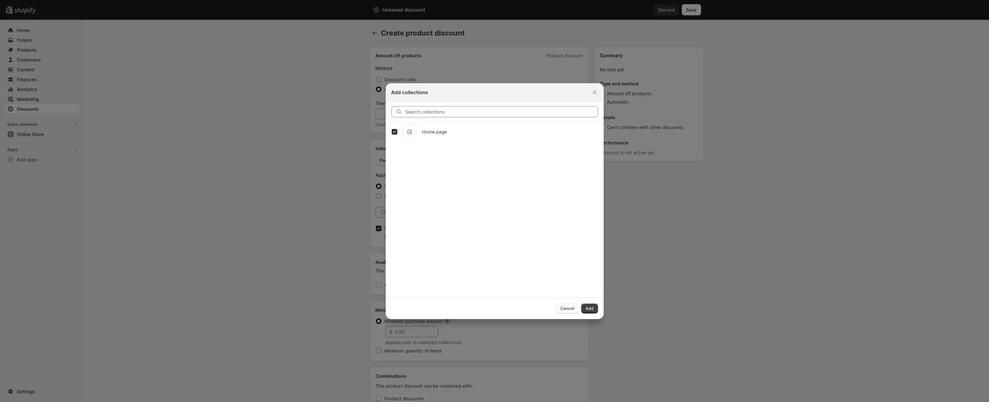 Task type: describe. For each thing, give the bounding box(es) containing it.
0 vertical spatial of
[[426, 282, 430, 288]]

all
[[463, 268, 468, 274]]

no
[[600, 67, 606, 72]]

no title yet
[[600, 67, 624, 72]]

home link
[[4, 25, 80, 35]]

customers
[[375, 122, 399, 127]]

home for home page
[[422, 129, 435, 134]]

minimum quantity of items
[[385, 348, 442, 354]]

discount code
[[385, 77, 416, 82]]

home page
[[422, 129, 447, 134]]

with
[[639, 124, 648, 130]]

add apps button
[[4, 155, 80, 165]]

1 horizontal spatial discounts
[[662, 124, 683, 130]]

per
[[440, 226, 448, 231]]

product for product discounts
[[385, 396, 401, 402]]

also
[[385, 282, 394, 288]]

availability this discount is automatically applied to all sales channels.
[[375, 260, 502, 274]]

search button
[[393, 4, 597, 15]]

1 vertical spatial discounts
[[403, 396, 424, 402]]

also offer on point of sale (pos pro locations only)
[[385, 282, 494, 288]]

each
[[480, 234, 490, 240]]

specific for specific products
[[385, 193, 402, 199]]

add for add apps
[[17, 157, 26, 162]]

type
[[600, 81, 611, 87]]

unsaved discount
[[382, 7, 425, 13]]

amount for amount off products
[[375, 53, 393, 58]]

an
[[524, 234, 529, 240]]

discounts link
[[4, 104, 80, 114]]

1 vertical spatial and
[[453, 122, 461, 127]]

product discounts
[[385, 396, 424, 402]]

cancel button
[[556, 304, 578, 313]]

0 horizontal spatial in
[[427, 122, 430, 127]]

can
[[424, 383, 432, 389]]

with:
[[462, 383, 473, 389]]

1 vertical spatial amount
[[427, 319, 443, 324]]

collections for specific collections
[[403, 184, 426, 189]]

sales
[[7, 122, 18, 127]]

minimum for minimum purchase requirements
[[375, 307, 396, 313]]

applies for applies to
[[375, 172, 392, 178]]

off for amount off products automatic
[[625, 91, 631, 96]]

pro
[[454, 282, 461, 288]]

this product discount can be combined with:
[[375, 383, 473, 389]]

discount for discount code
[[385, 77, 404, 82]]

specific products
[[385, 193, 422, 199]]

their
[[432, 122, 441, 127]]

this inside availability this discount is automatically applied to all sales channels.
[[375, 268, 384, 274]]

summary
[[600, 52, 623, 58]]

collections.
[[438, 340, 463, 345]]

performance
[[600, 140, 629, 146]]

sales
[[469, 268, 480, 274]]

availability
[[375, 260, 399, 265]]

add collections dialog
[[0, 83, 989, 319]]

automatic discount
[[385, 87, 426, 92]]

taken
[[459, 234, 471, 240]]

minimum for minimum quantity of items
[[385, 348, 404, 354]]

0 horizontal spatial be
[[433, 383, 438, 389]]

if not selected, the amount will be taken off each eligible item in an order.
[[385, 234, 543, 240]]

discount is not active yet
[[600, 150, 654, 155]]

1 vertical spatial yet
[[648, 150, 654, 155]]

products for amount off products
[[401, 53, 421, 58]]

0 horizontal spatial to
[[393, 172, 397, 178]]

discard
[[658, 7, 675, 13]]

selected,
[[397, 234, 417, 240]]

if
[[385, 234, 387, 240]]

order
[[449, 226, 460, 231]]

apps
[[27, 157, 38, 162]]

1 horizontal spatial will
[[444, 234, 451, 240]]

method
[[621, 81, 639, 87]]

settings
[[17, 389, 35, 395]]

only)
[[483, 282, 494, 288]]

type and method
[[600, 81, 639, 87]]

channels
[[19, 122, 38, 127]]

automatic inside amount off products automatic
[[607, 99, 629, 105]]

locations
[[463, 282, 482, 288]]

checkout.
[[468, 122, 489, 127]]

method
[[375, 65, 392, 71]]

create
[[381, 29, 404, 37]]

minimum purchase requirements
[[375, 307, 448, 313]]

applies for applies only to selected collections.
[[385, 340, 401, 345]]

quantity
[[405, 348, 423, 354]]

value
[[375, 146, 388, 151]]

title
[[375, 101, 385, 106]]

search
[[404, 7, 419, 13]]

applies to
[[375, 172, 397, 178]]

(pos
[[442, 282, 453, 288]]

minimum for minimum purchase amount ($)
[[385, 319, 404, 324]]

only apply discount once per order
[[385, 226, 460, 231]]

percentage button
[[375, 155, 409, 166]]

save
[[686, 7, 697, 13]]

discounts
[[17, 106, 39, 112]]

title
[[607, 67, 616, 72]]

0 vertical spatial automatic
[[385, 87, 406, 92]]

specific for specific collections
[[385, 184, 402, 189]]

only
[[402, 340, 411, 345]]

discount for discount is not active yet
[[600, 150, 619, 155]]



Task type: vqa. For each thing, say whether or not it's contained in the screenshot.
mark add a custom domain as done image
no



Task type: locate. For each thing, give the bounding box(es) containing it.
items
[[430, 348, 442, 354]]

see
[[408, 122, 416, 127]]

point
[[413, 282, 424, 288]]

apps button
[[4, 145, 80, 155]]

2 vertical spatial to
[[413, 340, 417, 345]]

discount down performance
[[600, 150, 619, 155]]

0 vertical spatial this
[[375, 268, 384, 274]]

products inside amount off products automatic
[[632, 91, 652, 96]]

0 vertical spatial discount
[[385, 77, 404, 82]]

add left apps
[[17, 157, 26, 162]]

sale
[[431, 282, 441, 288]]

collections for add collections
[[402, 89, 428, 95]]

to
[[393, 172, 397, 178], [458, 268, 462, 274], [413, 340, 417, 345]]

0 vertical spatial and
[[612, 81, 620, 87]]

is inside availability this discount is automatically applied to all sales channels.
[[406, 268, 409, 274]]

0 horizontal spatial is
[[406, 268, 409, 274]]

this down availability
[[375, 268, 384, 274]]

0 horizontal spatial home
[[17, 27, 30, 33]]

product for product discount
[[546, 53, 563, 58]]

2 horizontal spatial add
[[586, 306, 594, 311]]

minimum purchase amount ($)
[[385, 319, 450, 324]]

0 vertical spatial be
[[452, 234, 458, 240]]

unsaved
[[382, 7, 403, 13]]

to right only
[[413, 340, 417, 345]]

0 vertical spatial specific
[[385, 184, 402, 189]]

2 vertical spatial minimum
[[385, 348, 404, 354]]

shopify image
[[14, 7, 36, 14]]

0 vertical spatial amount
[[426, 234, 443, 240]]

discounts right other at the top of the page
[[662, 124, 683, 130]]

0 horizontal spatial off
[[394, 53, 400, 58]]

will
[[400, 122, 407, 127], [444, 234, 451, 240]]

amount inside amount off products automatic
[[607, 91, 624, 96]]

2 vertical spatial off
[[472, 234, 478, 240]]

home inside home link
[[17, 27, 30, 33]]

applied
[[440, 268, 456, 274]]

1 horizontal spatial product
[[406, 29, 433, 37]]

in
[[427, 122, 430, 127], [519, 234, 522, 240]]

percentage
[[380, 158, 405, 163]]

applies only to selected collections.
[[385, 340, 463, 345]]

2 horizontal spatial off
[[625, 91, 631, 96]]

0 vertical spatial products
[[401, 53, 421, 58]]

purchase for requirements
[[397, 307, 417, 313]]

off
[[394, 53, 400, 58], [625, 91, 631, 96], [472, 234, 478, 240]]

will down per
[[444, 234, 451, 240]]

is up on
[[406, 268, 409, 274]]

1 horizontal spatial yet
[[648, 150, 654, 155]]

1 vertical spatial amount
[[607, 91, 624, 96]]

can't combine with other discounts
[[607, 124, 683, 130]]

product down combinations
[[386, 383, 403, 389]]

1 horizontal spatial off
[[472, 234, 478, 240]]

0 vertical spatial discounts
[[662, 124, 683, 130]]

not
[[625, 150, 632, 155], [389, 234, 396, 240]]

0 vertical spatial will
[[400, 122, 407, 127]]

combine
[[619, 124, 638, 130]]

1 vertical spatial be
[[433, 383, 438, 389]]

this
[[375, 268, 384, 274], [375, 383, 384, 389]]

0 vertical spatial purchase
[[397, 307, 417, 313]]

1 horizontal spatial product
[[546, 53, 563, 58]]

active
[[633, 150, 646, 155]]

in right this
[[427, 122, 430, 127]]

1 horizontal spatial be
[[452, 234, 458, 240]]

0 vertical spatial off
[[394, 53, 400, 58]]

minimum down also
[[375, 307, 396, 313]]

customers will see this in their cart and at checkout.
[[375, 122, 489, 127]]

1 vertical spatial purchase
[[405, 319, 425, 324]]

code
[[405, 77, 416, 82]]

1 vertical spatial minimum
[[385, 319, 404, 324]]

1 horizontal spatial add
[[391, 89, 401, 95]]

channels.
[[482, 268, 502, 274]]

1 vertical spatial applies
[[385, 340, 401, 345]]

off left each
[[472, 234, 478, 240]]

other
[[650, 124, 661, 130]]

home down customers will see this in their cart and at checkout.
[[422, 129, 435, 134]]

automatically
[[410, 268, 439, 274]]

product for create
[[406, 29, 433, 37]]

yet right active
[[648, 150, 654, 155]]

specific down specific collections on the left top
[[385, 193, 402, 199]]

1 vertical spatial specific
[[385, 193, 402, 199]]

0 vertical spatial product
[[406, 29, 433, 37]]

only
[[385, 226, 394, 231]]

1 vertical spatial collections
[[403, 184, 426, 189]]

will left the see
[[400, 122, 407, 127]]

home inside add collections 'dialog'
[[422, 129, 435, 134]]

add right cancel
[[586, 306, 594, 311]]

offer
[[395, 282, 405, 288]]

1 this from the top
[[375, 268, 384, 274]]

1 horizontal spatial discount
[[600, 150, 619, 155]]

and left at
[[453, 122, 461, 127]]

1 horizontal spatial is
[[620, 150, 624, 155]]

products down specific collections on the left top
[[403, 193, 422, 199]]

minimum down only
[[385, 348, 404, 354]]

sales channels button
[[4, 120, 80, 129]]

0 horizontal spatial product
[[385, 396, 401, 402]]

1 vertical spatial of
[[424, 348, 429, 354]]

1 vertical spatial off
[[625, 91, 631, 96]]

1 vertical spatial home
[[422, 129, 435, 134]]

automatic down discount code
[[385, 87, 406, 92]]

applies left only
[[385, 340, 401, 345]]

1 horizontal spatial home
[[422, 129, 435, 134]]

yet right title
[[617, 67, 624, 72]]

apply
[[396, 226, 407, 231]]

0 horizontal spatial product
[[386, 383, 403, 389]]

and right type
[[612, 81, 620, 87]]

1 vertical spatial this
[[375, 383, 384, 389]]

to left all
[[458, 268, 462, 274]]

1 vertical spatial discount
[[600, 150, 619, 155]]

collections up the specific products
[[403, 184, 426, 189]]

home down shopify image
[[17, 27, 30, 33]]

off for amount off products
[[394, 53, 400, 58]]

purchase up minimum purchase amount ($)
[[397, 307, 417, 313]]

0 horizontal spatial automatic
[[385, 87, 406, 92]]

discounts
[[662, 124, 683, 130], [403, 396, 424, 402]]

1 specific from the top
[[385, 184, 402, 189]]

amount off products automatic
[[607, 91, 652, 105]]

in left an
[[519, 234, 522, 240]]

automatic
[[385, 87, 406, 92], [607, 99, 629, 105]]

create product discount
[[381, 29, 465, 37]]

can't
[[607, 124, 618, 130]]

specific collections
[[385, 184, 426, 189]]

item
[[508, 234, 517, 240]]

0 horizontal spatial not
[[389, 234, 396, 240]]

product
[[546, 53, 563, 58], [385, 396, 401, 402]]

2 this from the top
[[375, 383, 384, 389]]

1 vertical spatial automatic
[[607, 99, 629, 105]]

of left the sale
[[426, 282, 430, 288]]

off down the method
[[625, 91, 631, 96]]

add apps
[[17, 157, 38, 162]]

apps
[[7, 147, 18, 152]]

products down the method
[[632, 91, 652, 96]]

on
[[407, 282, 412, 288]]

eligible
[[491, 234, 507, 240]]

1 vertical spatial to
[[458, 268, 462, 274]]

1 horizontal spatial to
[[413, 340, 417, 345]]

requirements
[[419, 307, 448, 313]]

0 vertical spatial product
[[546, 53, 563, 58]]

collections down code
[[402, 89, 428, 95]]

amount down 'once'
[[426, 234, 443, 240]]

add down discount code
[[391, 89, 401, 95]]

1 vertical spatial product
[[386, 383, 403, 389]]

not right if
[[389, 234, 396, 240]]

selected
[[418, 340, 437, 345]]

0 horizontal spatial yet
[[617, 67, 624, 72]]

0 horizontal spatial discount
[[385, 77, 404, 82]]

home
[[17, 27, 30, 33], [422, 129, 435, 134]]

once
[[429, 226, 439, 231]]

cart
[[443, 122, 451, 127]]

0 vertical spatial yet
[[617, 67, 624, 72]]

1 horizontal spatial automatic
[[607, 99, 629, 105]]

to inside availability this discount is automatically applied to all sales channels.
[[458, 268, 462, 274]]

discount inside availability this discount is automatically applied to all sales channels.
[[386, 268, 404, 274]]

home for home
[[17, 27, 30, 33]]

collections inside 'dialog'
[[402, 89, 428, 95]]

page
[[436, 129, 447, 134]]

0 vertical spatial to
[[393, 172, 397, 178]]

1 vertical spatial add
[[17, 157, 26, 162]]

purchase for amount
[[405, 319, 425, 324]]

2 vertical spatial add
[[586, 306, 594, 311]]

combinations
[[375, 373, 406, 379]]

1 horizontal spatial not
[[625, 150, 632, 155]]

0 horizontal spatial amount
[[375, 53, 393, 58]]

save button
[[682, 4, 701, 15]]

product down search
[[406, 29, 433, 37]]

0 vertical spatial collections
[[402, 89, 428, 95]]

1 vertical spatial products
[[632, 91, 652, 96]]

sales channels
[[7, 122, 38, 127]]

products up code
[[401, 53, 421, 58]]

2 specific from the top
[[385, 193, 402, 199]]

Search collections text field
[[405, 106, 598, 117]]

0 vertical spatial applies
[[375, 172, 392, 178]]

($)
[[444, 319, 450, 324]]

products
[[401, 53, 421, 58], [632, 91, 652, 96], [403, 193, 422, 199]]

0 vertical spatial not
[[625, 150, 632, 155]]

1 vertical spatial not
[[389, 234, 396, 240]]

add for add collections
[[391, 89, 401, 95]]

collections
[[402, 89, 428, 95], [403, 184, 426, 189]]

automatic down type and method
[[607, 99, 629, 105]]

1 horizontal spatial amount
[[607, 91, 624, 96]]

0 horizontal spatial add
[[17, 157, 26, 162]]

this down combinations
[[375, 383, 384, 389]]

off inside amount off products automatic
[[625, 91, 631, 96]]

is down performance
[[620, 150, 624, 155]]

applies down 'percentage' button
[[375, 172, 392, 178]]

specific
[[385, 184, 402, 189], [385, 193, 402, 199]]

be down 'order'
[[452, 234, 458, 240]]

combined
[[440, 383, 461, 389]]

products for amount off products automatic
[[632, 91, 652, 96]]

off down create
[[394, 53, 400, 58]]

purchase down minimum purchase requirements
[[405, 319, 425, 324]]

1 horizontal spatial in
[[519, 234, 522, 240]]

minimum down minimum purchase requirements
[[385, 319, 404, 324]]

0 vertical spatial add
[[391, 89, 401, 95]]

amount down type and method
[[607, 91, 624, 96]]

add collections
[[391, 89, 428, 95]]

0 horizontal spatial and
[[453, 122, 461, 127]]

the
[[418, 234, 425, 240]]

0 horizontal spatial discounts
[[403, 396, 424, 402]]

to down 'percentage' button
[[393, 172, 397, 178]]

0 vertical spatial is
[[620, 150, 624, 155]]

0 horizontal spatial will
[[400, 122, 407, 127]]

amount down requirements
[[427, 319, 443, 324]]

discount up automatic discount
[[385, 77, 404, 82]]

discount
[[385, 77, 404, 82], [600, 150, 619, 155]]

cancel
[[560, 306, 574, 311]]

0 vertical spatial minimum
[[375, 307, 396, 313]]

2 vertical spatial products
[[403, 193, 422, 199]]

at
[[462, 122, 466, 127]]

0 vertical spatial home
[[17, 27, 30, 33]]

applies
[[375, 172, 392, 178], [385, 340, 401, 345]]

product for this
[[386, 383, 403, 389]]

0 vertical spatial amount
[[375, 53, 393, 58]]

1 horizontal spatial and
[[612, 81, 620, 87]]

amount off products
[[375, 53, 421, 58]]

specific down the applies to
[[385, 184, 402, 189]]

2 horizontal spatial to
[[458, 268, 462, 274]]

1 vertical spatial will
[[444, 234, 451, 240]]

order.
[[530, 234, 543, 240]]

amount up method
[[375, 53, 393, 58]]

0 vertical spatial in
[[427, 122, 430, 127]]

discard button
[[654, 4, 679, 15]]

amount for amount off products automatic
[[607, 91, 624, 96]]

1 vertical spatial in
[[519, 234, 522, 240]]

discounts down this product discount can be combined with:
[[403, 396, 424, 402]]

of down selected
[[424, 348, 429, 354]]

not left active
[[625, 150, 632, 155]]

be right can
[[433, 383, 438, 389]]

1 vertical spatial product
[[385, 396, 401, 402]]

1 vertical spatial is
[[406, 268, 409, 274]]



